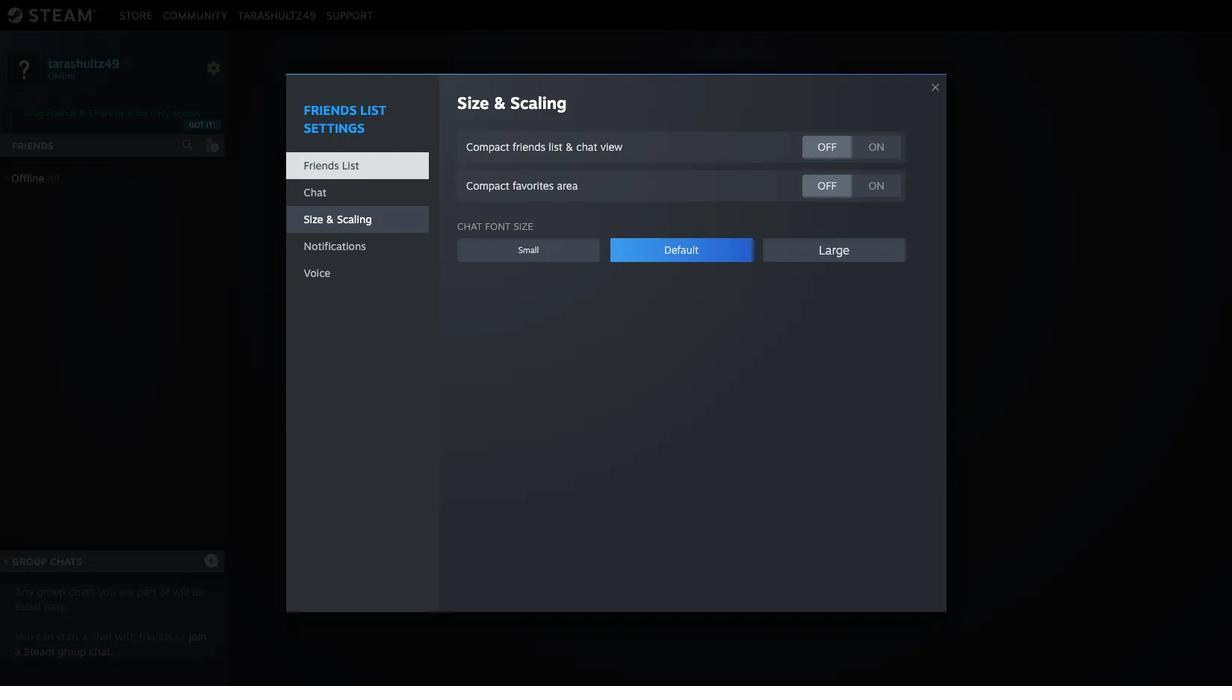 Task type: vqa. For each thing, say whether or not it's contained in the screenshot.
Recent
no



Task type: locate. For each thing, give the bounding box(es) containing it.
0 vertical spatial a
[[658, 366, 665, 381]]

a down you
[[15, 646, 21, 658]]

0 vertical spatial size & scaling
[[457, 93, 567, 113]]

compact
[[466, 140, 509, 153], [466, 179, 509, 192]]

1 vertical spatial tarashultz49
[[48, 56, 120, 71]]

1 horizontal spatial size & scaling
[[457, 93, 567, 113]]

chat for a
[[91, 631, 112, 643]]

friends up settings
[[304, 102, 357, 118]]

create a group chat image
[[204, 553, 219, 568]]

0 vertical spatial tarashultz49
[[238, 9, 316, 21]]

a inside join a steam group chat.
[[15, 646, 21, 658]]

group chats
[[12, 556, 82, 568]]

drag friends & chats here for easy access
[[24, 108, 200, 119]]

friends right with
[[139, 631, 173, 643]]

1 on from the top
[[869, 140, 885, 153]]

0 vertical spatial chat
[[304, 186, 326, 199]]

friends down drag
[[12, 140, 54, 152]]

1 vertical spatial chat
[[91, 631, 112, 643]]

0 horizontal spatial scaling
[[337, 213, 372, 226]]

2 compact from the top
[[466, 179, 509, 192]]

0 vertical spatial on
[[869, 140, 885, 153]]

1 horizontal spatial chat
[[457, 220, 482, 232]]

chat left to
[[759, 366, 785, 381]]

or left join on the bottom left of page
[[176, 631, 186, 643]]

0 vertical spatial list
[[360, 102, 387, 118]]

0 horizontal spatial size
[[304, 213, 323, 226]]

friends inside friends list settings
[[304, 102, 357, 118]]

1 horizontal spatial size
[[457, 93, 489, 113]]

size
[[457, 93, 489, 113], [304, 213, 323, 226], [514, 220, 533, 232]]

group down the start at the bottom of the page
[[58, 646, 86, 658]]

tarashultz49 left 'support' link
[[238, 9, 316, 21]]

compact up the chat font size
[[466, 179, 509, 192]]

search my friends list image
[[181, 138, 194, 152]]

you
[[15, 631, 33, 643]]

chat left view
[[576, 140, 597, 153]]

0 horizontal spatial size & scaling
[[304, 213, 372, 226]]

0 vertical spatial compact
[[466, 140, 509, 153]]

click
[[628, 366, 655, 381]]

1 vertical spatial on
[[869, 179, 885, 192]]

1 horizontal spatial tarashultz49
[[238, 9, 316, 21]]

a for friend
[[658, 366, 665, 381]]

1 vertical spatial list
[[342, 159, 359, 172]]

chat
[[576, 140, 597, 153], [91, 631, 112, 643]]

1 off from the top
[[818, 140, 837, 153]]

group up here.
[[37, 586, 65, 599]]

1 horizontal spatial list
[[360, 102, 387, 118]]

1 horizontal spatial or
[[706, 366, 718, 381]]

chat left font
[[457, 220, 482, 232]]

to
[[788, 366, 800, 381]]

1 horizontal spatial friends
[[513, 140, 546, 153]]

easy
[[150, 108, 170, 119]]

2 off from the top
[[818, 179, 837, 192]]

on
[[869, 140, 885, 153], [869, 179, 885, 192]]

friends down settings
[[304, 159, 339, 172]]

group
[[722, 366, 755, 381], [12, 556, 47, 568]]

or
[[706, 366, 718, 381], [176, 631, 186, 643]]

list for friends list settings
[[360, 102, 387, 118]]

friends for friends list
[[304, 159, 339, 172]]

of
[[160, 586, 170, 599]]

steam
[[24, 646, 55, 658]]

&
[[494, 93, 506, 113], [79, 108, 86, 119], [566, 140, 573, 153], [326, 213, 334, 226]]

small
[[518, 245, 539, 256]]

off
[[818, 140, 837, 153], [818, 179, 837, 192]]

0 horizontal spatial a
[[15, 646, 21, 658]]

start!
[[803, 366, 833, 381]]

chat for chat font size
[[457, 220, 482, 232]]

group right friend at right bottom
[[722, 366, 755, 381]]

2 horizontal spatial chat
[[759, 366, 785, 381]]

1 compact from the top
[[466, 140, 509, 153]]

tarashultz49
[[238, 9, 316, 21], [48, 56, 120, 71]]

join
[[189, 631, 207, 643]]

1 vertical spatial compact
[[466, 179, 509, 192]]

0 horizontal spatial chat
[[91, 631, 112, 643]]

group up the any
[[12, 556, 47, 568]]

0 vertical spatial chat
[[576, 140, 597, 153]]

1 vertical spatial friends
[[139, 631, 173, 643]]

1 vertical spatial group
[[58, 646, 86, 658]]

0 horizontal spatial chats
[[50, 556, 82, 568]]

1 horizontal spatial group
[[722, 366, 755, 381]]

friends for friends list settings
[[304, 102, 357, 118]]

friends
[[304, 102, 357, 118], [47, 108, 77, 119], [12, 140, 54, 152], [304, 159, 339, 172]]

manage friends list settings image
[[206, 61, 221, 75]]

large button
[[763, 238, 906, 262]]

1 vertical spatial or
[[176, 631, 186, 643]]

1 horizontal spatial a
[[82, 631, 88, 643]]

scaling up compact friends list & chat view
[[510, 93, 567, 113]]

size & scaling
[[457, 93, 567, 113], [304, 213, 372, 226]]

scaling
[[510, 93, 567, 113], [337, 213, 372, 226]]

0 vertical spatial group
[[722, 366, 755, 381]]

default button
[[610, 238, 753, 262]]

friends list
[[304, 159, 359, 172]]

1 horizontal spatial chats
[[89, 108, 112, 119]]

size & scaling up compact friends list & chat view
[[457, 93, 567, 113]]

chat
[[304, 186, 326, 199], [457, 220, 482, 232], [759, 366, 785, 381]]

friends left list
[[513, 140, 546, 153]]

friends for friends
[[12, 140, 54, 152]]

group
[[37, 586, 65, 599], [58, 646, 86, 658]]

2 horizontal spatial a
[[658, 366, 665, 381]]

chat down "friends list"
[[304, 186, 326, 199]]

chats up chats
[[50, 556, 82, 568]]

list for friends list
[[342, 159, 359, 172]]

support
[[326, 9, 373, 21]]

scaling up notifications
[[337, 213, 372, 226]]

list
[[549, 140, 563, 153]]

1 vertical spatial off
[[818, 179, 837, 192]]

compact up compact favorites area
[[466, 140, 509, 153]]

friends
[[513, 140, 546, 153], [139, 631, 173, 643]]

0 vertical spatial friends
[[513, 140, 546, 153]]

can
[[36, 631, 53, 643]]

are
[[119, 586, 134, 599]]

0 horizontal spatial list
[[342, 159, 359, 172]]

1 vertical spatial chat
[[457, 220, 482, 232]]

a
[[658, 366, 665, 381], [82, 631, 88, 643], [15, 646, 21, 658]]

1 horizontal spatial chat
[[576, 140, 597, 153]]

2 vertical spatial chat
[[759, 366, 785, 381]]

add a friend image
[[203, 137, 220, 153]]

tarashultz49 up drag friends & chats here for easy access
[[48, 56, 120, 71]]

0 vertical spatial off
[[818, 140, 837, 153]]

list up settings
[[360, 102, 387, 118]]

chats
[[68, 586, 95, 599]]

a right click
[[658, 366, 665, 381]]

a right the start at the bottom of the page
[[82, 631, 88, 643]]

for
[[136, 108, 148, 119]]

favorites
[[513, 179, 554, 192]]

list down settings
[[342, 159, 359, 172]]

2 on from the top
[[869, 179, 885, 192]]

2 vertical spatial a
[[15, 646, 21, 658]]

or right friend at right bottom
[[706, 366, 718, 381]]

0 vertical spatial scaling
[[510, 93, 567, 113]]

0 horizontal spatial chat
[[304, 186, 326, 199]]

chat up 'chat.'
[[91, 631, 112, 643]]

0 horizontal spatial or
[[176, 631, 186, 643]]

chats
[[89, 108, 112, 119], [50, 556, 82, 568]]

friends list settings
[[304, 102, 387, 136]]

& left here
[[79, 108, 86, 119]]

0 horizontal spatial friends
[[139, 631, 173, 643]]

list inside friends list settings
[[360, 102, 387, 118]]

list
[[360, 102, 387, 118], [342, 159, 359, 172]]

here
[[115, 108, 133, 119]]

chats left here
[[89, 108, 112, 119]]

chat.
[[89, 646, 113, 658]]

tarashultz49 link
[[233, 9, 321, 21]]

group inside join a steam group chat.
[[58, 646, 86, 658]]

offline
[[11, 172, 44, 185]]

0 vertical spatial group
[[37, 586, 65, 599]]

size & scaling up notifications
[[304, 213, 372, 226]]

start
[[56, 631, 79, 643]]

2 horizontal spatial size
[[514, 220, 533, 232]]

0 horizontal spatial group
[[12, 556, 47, 568]]

group inside any group chats you are part of will be listed here.
[[37, 586, 65, 599]]

1 vertical spatial scaling
[[337, 213, 372, 226]]



Task type: describe. For each thing, give the bounding box(es) containing it.
click a friend or group chat to start!
[[628, 366, 833, 381]]

& up compact friends list & chat view
[[494, 93, 506, 113]]

1 vertical spatial chats
[[50, 556, 82, 568]]

view
[[601, 140, 623, 153]]

you can start a chat with friends or
[[15, 631, 189, 643]]

area
[[557, 179, 578, 192]]

chat font size
[[457, 220, 533, 232]]

voice
[[304, 267, 330, 279]]

part
[[137, 586, 157, 599]]

off for compact favorites area
[[818, 179, 837, 192]]

compact for compact friends list & chat view
[[466, 140, 509, 153]]

be
[[192, 586, 204, 599]]

here.
[[44, 601, 69, 613]]

community link
[[158, 9, 233, 21]]

any group chats you are part of will be listed here.
[[15, 586, 204, 613]]

support link
[[321, 9, 378, 21]]

settings
[[304, 120, 365, 136]]

chat for chat
[[304, 186, 326, 199]]

1 horizontal spatial scaling
[[510, 93, 567, 113]]

on for compact friends list & chat view
[[869, 140, 885, 153]]

0 horizontal spatial tarashultz49
[[48, 56, 120, 71]]

collapse chats list image
[[0, 559, 17, 565]]

large
[[819, 243, 850, 258]]

join a steam group chat. link
[[15, 631, 207, 658]]

friends right drag
[[47, 108, 77, 119]]

0 vertical spatial or
[[706, 366, 718, 381]]

compact friends list & chat view
[[466, 140, 623, 153]]

you
[[98, 586, 116, 599]]

on for compact favorites area
[[869, 179, 885, 192]]

with
[[115, 631, 136, 643]]

off for compact friends list & chat view
[[818, 140, 837, 153]]

store
[[120, 9, 152, 21]]

listed
[[15, 601, 41, 613]]

compact for compact favorites area
[[466, 179, 509, 192]]

compact favorites area
[[466, 179, 578, 192]]

join a steam group chat.
[[15, 631, 207, 658]]

friend
[[668, 366, 703, 381]]

store link
[[114, 9, 158, 21]]

any
[[15, 586, 34, 599]]

1 vertical spatial a
[[82, 631, 88, 643]]

drag
[[24, 108, 44, 119]]

1 vertical spatial group
[[12, 556, 47, 568]]

& right list
[[566, 140, 573, 153]]

notifications
[[304, 240, 366, 253]]

a for steam
[[15, 646, 21, 658]]

access
[[172, 108, 200, 119]]

small button
[[457, 238, 600, 262]]

& up notifications
[[326, 213, 334, 226]]

will
[[173, 586, 189, 599]]

1 vertical spatial size & scaling
[[304, 213, 372, 226]]

chat for &
[[576, 140, 597, 153]]

0 vertical spatial chats
[[89, 108, 112, 119]]

community
[[163, 9, 227, 21]]

default
[[664, 244, 699, 256]]

font
[[485, 220, 511, 232]]



